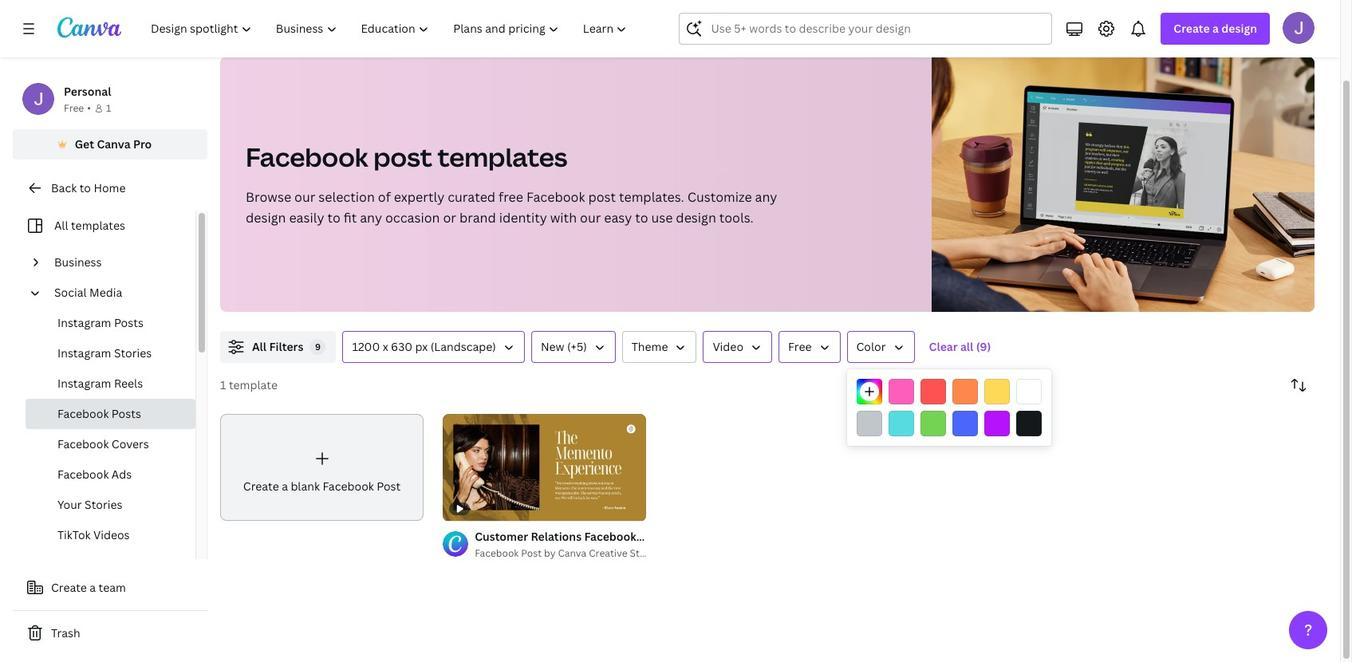 Task type: describe. For each thing, give the bounding box(es) containing it.
facebook inside browse our selection of expertly curated free facebook post templates. customize any design easily to fit any occasion or brand identity with our easy to use design tools.
[[527, 188, 585, 206]]

0 horizontal spatial design
[[246, 209, 286, 227]]

get canva pro button
[[13, 129, 208, 160]]

1 horizontal spatial design
[[676, 209, 717, 227]]

video button
[[703, 331, 773, 363]]

all for all filters
[[252, 339, 267, 354]]

day
[[660, 26, 681, 42]]

a for design
[[1213, 21, 1219, 36]]

facebook inside facebook post by canva creative studio link
[[475, 547, 519, 560]]

video
[[713, 339, 744, 354]]

0 horizontal spatial our
[[295, 188, 316, 206]]

facebook inside peace facebook posts link
[[262, 26, 313, 42]]

instagram stories link
[[26, 338, 196, 369]]

design inside dropdown button
[[1222, 21, 1258, 36]]

facebook down instagram reels
[[57, 406, 109, 421]]

instagram posts link
[[26, 308, 196, 338]]

easily
[[289, 209, 324, 227]]

back to home link
[[13, 172, 208, 204]]

tiktok
[[57, 528, 91, 543]]

create for create a blank facebook post
[[243, 479, 279, 494]]

spring
[[1138, 26, 1173, 42]]

#74d353 image
[[921, 411, 947, 437]]

creative
[[589, 547, 628, 560]]

0 vertical spatial templates
[[438, 140, 568, 174]]

Sort by button
[[1283, 370, 1315, 401]]

#fed958 image
[[985, 379, 1010, 405]]

pro
[[133, 136, 152, 152]]

your stories
[[57, 497, 123, 512]]

facebook inside facebook covers link
[[57, 437, 109, 452]]

theme button
[[622, 331, 697, 363]]

team
[[99, 580, 126, 595]]

easter link
[[1303, 18, 1350, 50]]

videos
[[93, 528, 130, 543]]

coronavirus
[[787, 26, 852, 42]]

#c1c6cb image
[[857, 411, 883, 437]]

add a new color image
[[857, 379, 883, 405]]

free for free •
[[64, 101, 84, 115]]

instagram for instagram reels
[[57, 376, 111, 391]]

#fd5152 image
[[921, 379, 947, 405]]

with
[[550, 209, 577, 227]]

business link
[[48, 247, 186, 278]]

#55dbe0 image
[[889, 411, 915, 437]]

winter
[[1254, 26, 1290, 42]]

facebook ads link
[[26, 460, 196, 490]]

free button
[[779, 331, 841, 363]]

facebook ads
[[57, 467, 132, 482]]

post inside 'element'
[[377, 479, 401, 494]]

1 horizontal spatial canva
[[558, 547, 587, 560]]

create a design
[[1174, 21, 1258, 36]]

lunar new year facebook posts link
[[358, 18, 541, 50]]

(9)
[[977, 339, 992, 354]]

facebook posts
[[57, 406, 141, 421]]

use
[[652, 209, 673, 227]]

back to home
[[51, 180, 126, 196]]

birthday link
[[1002, 18, 1061, 50]]

new inside button
[[541, 339, 565, 354]]

easter
[[1309, 26, 1343, 42]]

occasion
[[385, 209, 440, 227]]

summer link
[[1067, 18, 1125, 50]]

all filters
[[252, 339, 304, 354]]

1200 x 630 px (landscape)
[[352, 339, 496, 354]]

instagram posts
[[57, 315, 144, 330]]

clear all (9) button
[[921, 331, 1000, 363]]

(landscape)
[[431, 339, 496, 354]]

studio
[[630, 547, 660, 560]]

630
[[391, 339, 413, 354]]

posts down reels
[[112, 406, 141, 421]]

1 horizontal spatial to
[[328, 209, 341, 227]]

9
[[315, 341, 321, 353]]

9 filter options selected element
[[310, 339, 326, 355]]

valentine's
[[599, 26, 657, 42]]

social media
[[54, 285, 122, 300]]

get canva pro
[[75, 136, 152, 152]]

posts left 'coronavirus'
[[738, 26, 768, 42]]

summer
[[1074, 26, 1119, 42]]

reels
[[114, 376, 143, 391]]

facebook post by canva creative studio link
[[475, 546, 660, 562]]

clear
[[929, 339, 958, 354]]

theme
[[632, 339, 668, 354]]

social media link
[[48, 278, 186, 308]]

top level navigation element
[[140, 13, 641, 45]]

1 horizontal spatial our
[[580, 209, 601, 227]]

facebook inside lunar new year facebook posts link
[[451, 26, 502, 42]]

blank
[[291, 479, 320, 494]]

create a blank facebook post link
[[220, 414, 424, 521]]

easy
[[604, 209, 632, 227]]

get
[[75, 136, 94, 152]]

#fd5152 image
[[921, 379, 947, 405]]

birthday
[[1008, 26, 1055, 42]]

new (+5) button
[[531, 331, 616, 363]]

a for team
[[90, 580, 96, 595]]

create a blank facebook post
[[243, 479, 401, 494]]

ads
[[112, 467, 132, 482]]

or
[[443, 209, 457, 227]]

peace
[[227, 26, 259, 42]]

instagram stories
[[57, 346, 152, 361]]

identity
[[499, 209, 547, 227]]

0 horizontal spatial new
[[398, 26, 422, 42]]

templates.
[[619, 188, 685, 206]]

of
[[378, 188, 391, 206]]

browse
[[246, 188, 291, 206]]

add a new color image
[[857, 379, 883, 405]]

x
[[383, 339, 388, 354]]

customize
[[688, 188, 752, 206]]

all templates link
[[22, 211, 186, 241]]

brand
[[460, 209, 496, 227]]



Task type: vqa. For each thing, say whether or not it's contained in the screenshot.
bottommost Instagram
yes



Task type: locate. For each thing, give the bounding box(es) containing it.
create left blank
[[243, 479, 279, 494]]

canva right by
[[558, 547, 587, 560]]

0 vertical spatial all
[[54, 218, 68, 233]]

2 vertical spatial create
[[51, 580, 87, 595]]

facebook up your stories
[[57, 467, 109, 482]]

autumn
[[1192, 26, 1235, 42]]

your stories link
[[26, 490, 196, 520]]

stories up reels
[[114, 346, 152, 361]]

news
[[871, 26, 901, 42]]

1 vertical spatial our
[[580, 209, 601, 227]]

to right back
[[80, 180, 91, 196]]

clear all (9)
[[929, 339, 992, 354]]

free left •
[[64, 101, 84, 115]]

curated
[[448, 188, 496, 206]]

our right with
[[580, 209, 601, 227]]

1200
[[352, 339, 380, 354]]

0 horizontal spatial free
[[64, 101, 84, 115]]

templates
[[438, 140, 568, 174], [71, 218, 125, 233]]

#fe884c image
[[953, 379, 978, 405]]

1 horizontal spatial create
[[243, 479, 279, 494]]

to left fit
[[328, 209, 341, 227]]

facebook right peace
[[262, 26, 313, 42]]

#4a66fb image
[[953, 411, 978, 437], [953, 411, 978, 437]]

1 vertical spatial stories
[[85, 497, 123, 512]]

Search search field
[[711, 14, 1043, 44]]

#fd5ebb image
[[889, 379, 915, 405]]

1 vertical spatial free
[[789, 339, 812, 354]]

2 vertical spatial a
[[90, 580, 96, 595]]

lunar
[[364, 26, 395, 42]]

browse our selection of expertly curated free facebook post templates. customize any design easily to fit any occasion or brand identity with our easy to use design tools.
[[246, 188, 778, 227]]

facebook inside create a blank facebook post 'element'
[[323, 479, 374, 494]]

2 horizontal spatial a
[[1213, 21, 1219, 36]]

by
[[544, 547, 556, 560]]

post up expertly
[[374, 140, 433, 174]]

covers
[[112, 437, 149, 452]]

1 vertical spatial post
[[589, 188, 616, 206]]

a inside button
[[90, 580, 96, 595]]

facebook left by
[[475, 547, 519, 560]]

0 vertical spatial post
[[377, 479, 401, 494]]

#c1c6cb image
[[857, 411, 883, 437]]

a left team
[[90, 580, 96, 595]]

instagram reels
[[57, 376, 143, 391]]

new left (+5)
[[541, 339, 565, 354]]

0 horizontal spatial create
[[51, 580, 87, 595]]

1 horizontal spatial a
[[282, 479, 288, 494]]

0 horizontal spatial a
[[90, 580, 96, 595]]

winter link
[[1248, 18, 1296, 50]]

templates up the free
[[438, 140, 568, 174]]

facebook right blank
[[323, 479, 374, 494]]

create for create a design
[[1174, 21, 1210, 36]]

to left use
[[635, 209, 648, 227]]

canva
[[97, 136, 131, 152], [558, 547, 587, 560]]

0 vertical spatial instagram
[[57, 315, 111, 330]]

a inside 'element'
[[282, 479, 288, 494]]

(+5)
[[567, 339, 587, 354]]

1 for 1
[[106, 101, 111, 115]]

create inside dropdown button
[[1174, 21, 1210, 36]]

instagram for instagram posts
[[57, 315, 111, 330]]

1 vertical spatial new
[[541, 339, 565, 354]]

peace facebook posts link
[[220, 18, 352, 50]]

tiktok videos
[[57, 528, 130, 543]]

#fe884c image
[[953, 379, 978, 405]]

2 vertical spatial instagram
[[57, 376, 111, 391]]

#ffffff image
[[1017, 379, 1042, 405]]

0 horizontal spatial canva
[[97, 136, 131, 152]]

instagram for instagram stories
[[57, 346, 111, 361]]

fit
[[344, 209, 357, 227]]

instagram
[[57, 315, 111, 330], [57, 346, 111, 361], [57, 376, 111, 391]]

2 horizontal spatial create
[[1174, 21, 1210, 36]]

0 vertical spatial our
[[295, 188, 316, 206]]

#fd5ebb image
[[889, 379, 915, 405]]

love link
[[547, 18, 586, 50]]

create a team button
[[13, 572, 208, 604]]

0 horizontal spatial post
[[377, 479, 401, 494]]

all
[[54, 218, 68, 233], [252, 339, 267, 354]]

jacob simon image
[[1283, 12, 1315, 44]]

None search field
[[680, 13, 1053, 45]]

1 for 1 template
[[220, 377, 226, 393]]

1 horizontal spatial post
[[521, 547, 542, 560]]

free
[[499, 188, 524, 206]]

1 horizontal spatial any
[[755, 188, 778, 206]]

px
[[415, 339, 428, 354]]

stories down the facebook ads link
[[85, 497, 123, 512]]

facebook inside valentine's day facebook posts link
[[684, 26, 735, 42]]

#ffffff image
[[1017, 379, 1042, 405]]

back
[[51, 180, 77, 196]]

all for all templates
[[54, 218, 68, 233]]

1200 x 630 px (landscape) button
[[343, 331, 525, 363]]

2 instagram from the top
[[57, 346, 111, 361]]

any right customize
[[755, 188, 778, 206]]

templates down back to home
[[71, 218, 125, 233]]

home
[[94, 180, 126, 196]]

0 vertical spatial new
[[398, 26, 422, 42]]

year
[[425, 26, 448, 42]]

templates inside all templates link
[[71, 218, 125, 233]]

free
[[64, 101, 84, 115], [789, 339, 812, 354]]

0 horizontal spatial any
[[360, 209, 382, 227]]

create left team
[[51, 580, 87, 595]]

1 horizontal spatial new
[[541, 339, 565, 354]]

facebook up facebook ads
[[57, 437, 109, 452]]

new (+5)
[[541, 339, 587, 354]]

1 horizontal spatial free
[[789, 339, 812, 354]]

trash link
[[13, 618, 208, 650]]

filters
[[269, 339, 304, 354]]

canva inside button
[[97, 136, 131, 152]]

new left the year
[[398, 26, 422, 42]]

facebook
[[262, 26, 313, 42], [451, 26, 502, 42], [684, 26, 735, 42], [246, 140, 369, 174], [527, 188, 585, 206], [57, 406, 109, 421], [57, 437, 109, 452], [57, 467, 109, 482], [323, 479, 374, 494], [475, 547, 519, 560]]

1 vertical spatial a
[[282, 479, 288, 494]]

create inside 'element'
[[243, 479, 279, 494]]

all
[[961, 339, 974, 354]]

post
[[377, 479, 401, 494], [521, 547, 542, 560]]

template
[[229, 377, 278, 393]]

#b612fb image
[[985, 411, 1010, 437], [985, 411, 1010, 437]]

1 vertical spatial 1
[[220, 377, 226, 393]]

0 vertical spatial create
[[1174, 21, 1210, 36]]

tiktok videos link
[[26, 520, 196, 551]]

create for create a team
[[51, 580, 87, 595]]

facebook right day
[[684, 26, 735, 42]]

stories for instagram stories
[[114, 346, 152, 361]]

1 right •
[[106, 101, 111, 115]]

0 vertical spatial free
[[64, 101, 84, 115]]

color
[[857, 339, 886, 354]]

instagram up instagram reels
[[57, 346, 111, 361]]

instagram up 'facebook posts'
[[57, 376, 111, 391]]

3 instagram from the top
[[57, 376, 111, 391]]

0 horizontal spatial post
[[374, 140, 433, 174]]

create right spring
[[1174, 21, 1210, 36]]

a
[[1213, 21, 1219, 36], [282, 479, 288, 494], [90, 580, 96, 595]]

0 vertical spatial canva
[[97, 136, 131, 152]]

2 horizontal spatial design
[[1222, 21, 1258, 36]]

tools.
[[720, 209, 754, 227]]

design
[[1222, 21, 1258, 36], [246, 209, 286, 227], [676, 209, 717, 227]]

1
[[106, 101, 111, 115], [220, 377, 226, 393]]

1 vertical spatial post
[[521, 547, 542, 560]]

facebook post by canva creative studio
[[475, 547, 660, 560]]

canva left the pro
[[97, 136, 131, 152]]

0 vertical spatial post
[[374, 140, 433, 174]]

0 horizontal spatial to
[[80, 180, 91, 196]]

1 vertical spatial create
[[243, 479, 279, 494]]

to
[[80, 180, 91, 196], [328, 209, 341, 227], [635, 209, 648, 227]]

1 horizontal spatial all
[[252, 339, 267, 354]]

posts down social media link
[[114, 315, 144, 330]]

all templates
[[54, 218, 125, 233]]

post up easy
[[589, 188, 616, 206]]

selection
[[319, 188, 375, 206]]

create a blank facebook post element
[[220, 414, 424, 521]]

#55dbe0 image
[[889, 411, 915, 437]]

media
[[89, 285, 122, 300]]

0 horizontal spatial all
[[54, 218, 68, 233]]

facebook up browse
[[246, 140, 369, 174]]

instagram down social media
[[57, 315, 111, 330]]

autumn link
[[1186, 18, 1241, 50]]

free inside button
[[789, 339, 812, 354]]

a inside dropdown button
[[1213, 21, 1219, 36]]

a left blank
[[282, 479, 288, 494]]

business
[[54, 255, 102, 270]]

any right fit
[[360, 209, 382, 227]]

1 horizontal spatial 1
[[220, 377, 226, 393]]

1 horizontal spatial templates
[[438, 140, 568, 174]]

facebook post templates
[[246, 140, 568, 174]]

love
[[554, 26, 579, 42]]

color button
[[847, 331, 915, 363]]

facebook up with
[[527, 188, 585, 206]]

1 instagram from the top
[[57, 315, 111, 330]]

facebook covers link
[[26, 429, 196, 460]]

free right "video" button
[[789, 339, 812, 354]]

facebook right the year
[[451, 26, 502, 42]]

valentine's day facebook posts
[[599, 26, 768, 42]]

news link
[[865, 18, 907, 50]]

all down back
[[54, 218, 68, 233]]

stories for your stories
[[85, 497, 123, 512]]

1 left template
[[220, 377, 226, 393]]

1 vertical spatial canva
[[558, 547, 587, 560]]

0 vertical spatial stories
[[114, 346, 152, 361]]

a left the winter
[[1213, 21, 1219, 36]]

a for blank
[[282, 479, 288, 494]]

1 vertical spatial instagram
[[57, 346, 111, 361]]

our up easily
[[295, 188, 316, 206]]

1 vertical spatial all
[[252, 339, 267, 354]]

posts left 'love'
[[505, 26, 534, 42]]

facebook covers
[[57, 437, 149, 452]]

0 horizontal spatial templates
[[71, 218, 125, 233]]

0 vertical spatial 1
[[106, 101, 111, 115]]

0 vertical spatial a
[[1213, 21, 1219, 36]]

0 horizontal spatial 1
[[106, 101, 111, 115]]

personal
[[64, 84, 111, 99]]

create a design button
[[1161, 13, 1271, 45]]

free for free
[[789, 339, 812, 354]]

1 vertical spatial templates
[[71, 218, 125, 233]]

#fed958 image
[[985, 379, 1010, 405]]

posts left lunar
[[316, 26, 345, 42]]

1 horizontal spatial post
[[589, 188, 616, 206]]

post inside browse our selection of expertly curated free facebook post templates. customize any design easily to fit any occasion or brand identity with our easy to use design tools.
[[589, 188, 616, 206]]

1 vertical spatial any
[[360, 209, 382, 227]]

spring link
[[1132, 18, 1179, 50]]

create inside button
[[51, 580, 87, 595]]

0 vertical spatial any
[[755, 188, 778, 206]]

2 horizontal spatial to
[[635, 209, 648, 227]]

create a team
[[51, 580, 126, 595]]

#15181b image
[[1017, 411, 1042, 437], [1017, 411, 1042, 437]]

all left filters
[[252, 339, 267, 354]]

#74d353 image
[[921, 411, 947, 437]]



